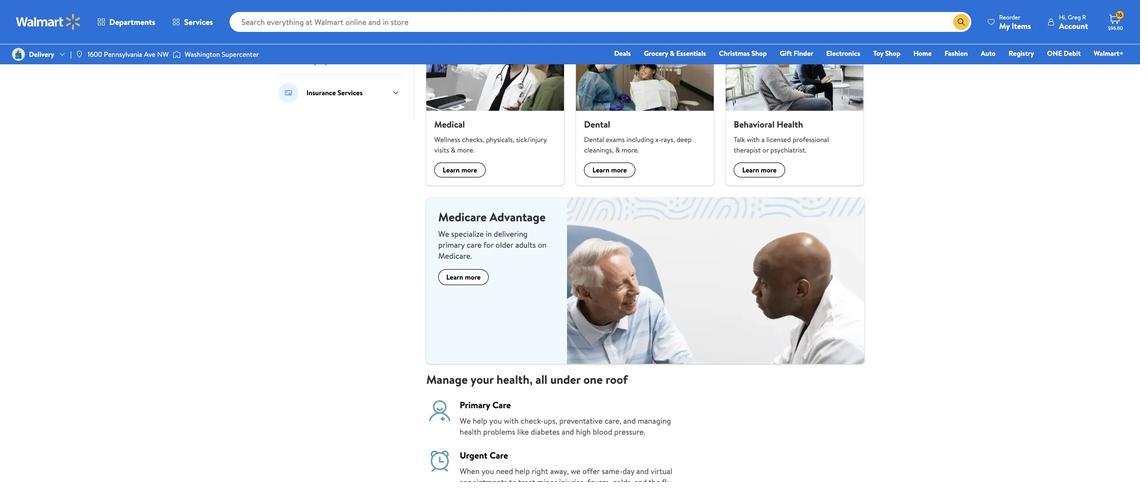 Task type: describe. For each thing, give the bounding box(es) containing it.
medicare.
[[438, 250, 472, 261]]

grocery & essentials link
[[640, 48, 711, 59]]

in
[[486, 228, 492, 239]]

behavioral
[[734, 118, 775, 131]]

list containing medical
[[420, 34, 870, 186]]

with inside behavioral health talk with a licensed professional therapist or psychiatrist.
[[747, 135, 760, 145]]

exams
[[606, 135, 625, 145]]

|
[[70, 49, 72, 59]]

medical list item
[[420, 34, 570, 186]]

walmart image
[[16, 14, 81, 30]]

help inside urgent care when you need help right away, we offer same-day and virtual appointments to treat minor injuries, fevers, colds, and the flu.
[[515, 467, 530, 478]]

walmart
[[426, 12, 463, 26]]

search icon image
[[958, 18, 966, 26]]

christmas shop
[[719, 48, 767, 58]]

offer
[[583, 467, 600, 478]]

home
[[914, 48, 932, 58]]

behavioral health talk with a licensed professional therapist or psychiatrist.
[[734, 118, 829, 155]]

more for wellness
[[462, 165, 477, 175]]

learn for wellness
[[443, 165, 460, 175]]

or
[[763, 145, 769, 155]]

your
[[471, 372, 494, 389]]

grocery
[[644, 48, 668, 58]]

you inside primary care we help you with check-ups, preventative care, and managing health problems like diabetes and high blood pressure.
[[490, 416, 502, 427]]

preventative
[[559, 416, 603, 427]]

grocery & essentials
[[644, 48, 706, 58]]

urgent
[[460, 450, 488, 463]]

learn for dental
[[593, 165, 610, 175]]

walmart health services
[[426, 12, 533, 26]]

medicare link
[[307, 17, 335, 28]]

reorder my items
[[1000, 13, 1031, 31]]

find
[[307, 37, 320, 47]]

care for primary care
[[493, 400, 511, 412]]

health
[[460, 427, 481, 438]]

behavioral health list item
[[720, 34, 870, 186]]

bill
[[330, 56, 339, 66]]

treat
[[518, 478, 535, 483]]

more. inside medical wellness checks, physicals, sick/injury visits & more.
[[457, 145, 475, 155]]

you inside urgent care when you need help right away, we offer same-day and virtual appointments to treat minor injuries, fevers, colds, and the flu.
[[482, 467, 494, 478]]

auto link
[[977, 48, 1001, 59]]

physicals,
[[486, 135, 515, 145]]

flu.
[[662, 478, 673, 483]]

learn more for health
[[742, 165, 777, 175]]

a inside behavioral health talk with a licensed professional therapist or psychiatrist.
[[762, 135, 765, 145]]

pay my bill link
[[307, 55, 339, 66]]

we for primary
[[460, 416, 471, 427]]

$96.80
[[1109, 24, 1123, 31]]

virtual
[[651, 467, 673, 478]]

managing
[[638, 416, 671, 427]]

electronics link
[[822, 48, 865, 59]]

services inside dropdown button
[[184, 16, 213, 27]]

blood
[[593, 427, 613, 438]]

pressure.
[[614, 427, 645, 438]]

pennsylvania
[[104, 49, 142, 59]]

and right care,
[[624, 416, 636, 427]]

professional
[[793, 135, 829, 145]]

roof
[[606, 372, 628, 389]]

1 horizontal spatial services
[[338, 88, 363, 98]]

learn more for wellness
[[443, 165, 477, 175]]

registry link
[[1005, 48, 1039, 59]]

medical
[[434, 118, 465, 131]]

clinic
[[326, 37, 343, 47]]

insurance services
[[307, 88, 363, 98]]

find a clinic
[[307, 37, 343, 47]]

auto
[[981, 48, 996, 58]]

find a clinic link
[[307, 36, 343, 47]]

finder
[[794, 48, 814, 58]]

2 horizontal spatial services
[[497, 12, 533, 26]]

delivering
[[494, 228, 528, 239]]

care
[[467, 239, 482, 250]]

licensed
[[767, 135, 791, 145]]

debit
[[1064, 48, 1081, 58]]

more down 'medicare.'
[[465, 272, 481, 282]]

one
[[1047, 48, 1062, 58]]

essentials
[[677, 48, 706, 58]]

more for health
[[761, 165, 777, 175]]

adults
[[516, 239, 536, 250]]

wellness
[[434, 135, 461, 145]]

minor
[[537, 478, 557, 483]]

including
[[627, 135, 654, 145]]

primarycare image
[[428, 400, 452, 424]]

departments button
[[89, 10, 164, 34]]

my
[[319, 56, 328, 66]]

services button
[[164, 10, 222, 34]]

account
[[1059, 20, 1089, 31]]

day
[[623, 467, 635, 478]]

health for behavioral
[[777, 118, 803, 131]]

checks,
[[462, 135, 485, 145]]

medicare for medicare advantage we specialize in delivering primary care for older adults on medicare.
[[438, 209, 487, 226]]

pay my bill
[[307, 56, 339, 66]]

same-
[[602, 467, 623, 478]]

with inside primary care we help you with check-ups, preventative care, and managing health problems like diabetes and high blood pressure.
[[504, 416, 519, 427]]

health,
[[497, 372, 533, 389]]

1 dental from the top
[[584, 118, 610, 131]]

delivery
[[29, 49, 54, 59]]

ave
[[144, 49, 156, 59]]

 image for 1600 pennsylvania ave nw
[[76, 50, 84, 58]]

appointments
[[460, 478, 507, 483]]

deals
[[614, 48, 631, 58]]

learn more down 'medicare.'
[[446, 272, 481, 282]]

hi, greg r account
[[1059, 13, 1089, 31]]

sick/injury
[[516, 135, 547, 145]]

shop for toy shop
[[885, 48, 901, 58]]

shop for christmas shop
[[752, 48, 767, 58]]

and left "high"
[[562, 427, 574, 438]]



Task type: locate. For each thing, give the bounding box(es) containing it.
toy shop
[[874, 48, 901, 58]]

care inside primary care we help you with check-ups, preventative care, and managing health problems like diabetes and high blood pressure.
[[493, 400, 511, 412]]

gift finder
[[780, 48, 814, 58]]

1 horizontal spatial more.
[[622, 145, 639, 155]]

health up licensed
[[777, 118, 803, 131]]

0 vertical spatial medicare
[[307, 18, 335, 28]]

one
[[584, 372, 603, 389]]

we
[[571, 467, 581, 478]]

psychiatrist.
[[771, 145, 807, 155]]

medicare for medicare
[[307, 18, 335, 28]]

care
[[493, 400, 511, 412], [490, 450, 508, 463]]

under
[[550, 372, 581, 389]]

supercenter
[[222, 49, 259, 59]]

 image
[[173, 49, 181, 59], [76, 50, 84, 58]]

care up need
[[490, 450, 508, 463]]

1600 pennsylvania ave nw
[[88, 49, 169, 59]]

care right 'primary'
[[493, 400, 511, 412]]

0 vertical spatial help
[[473, 416, 488, 427]]

learn inside medical list item
[[443, 165, 460, 175]]

& inside medical wellness checks, physicals, sick/injury visits & more.
[[451, 145, 456, 155]]

1 horizontal spatial &
[[616, 145, 620, 155]]

more inside dental list item
[[611, 165, 627, 175]]

more for dental
[[611, 165, 627, 175]]

dental list item
[[570, 34, 720, 186]]

we down 'primary'
[[460, 416, 471, 427]]

learn down therapist
[[742, 165, 759, 175]]

learn more
[[443, 165, 477, 175], [593, 165, 627, 175], [742, 165, 777, 175], [446, 272, 481, 282]]

care for urgent care
[[490, 450, 508, 463]]

0 horizontal spatial we
[[438, 228, 449, 239]]

one debit link
[[1043, 48, 1086, 59]]

with left check- at the bottom left of page
[[504, 416, 519, 427]]

a up or
[[762, 135, 765, 145]]

reorder
[[1000, 13, 1021, 21]]

we inside primary care we help you with check-ups, preventative care, and managing health problems like diabetes and high blood pressure.
[[460, 416, 471, 427]]

primary care we help you with check-ups, preventative care, and managing health problems like diabetes and high blood pressure.
[[460, 400, 671, 438]]

fevers,
[[588, 478, 611, 483]]

visits
[[434, 145, 449, 155]]

washington
[[185, 49, 220, 59]]

learn more inside behavioral health list item
[[742, 165, 777, 175]]

learn down 'medicare.'
[[446, 272, 463, 282]]

1 horizontal spatial a
[[762, 135, 765, 145]]

learn down visits at left top
[[443, 165, 460, 175]]

1600
[[88, 49, 102, 59]]

primary
[[460, 400, 490, 412]]

0 horizontal spatial  image
[[76, 50, 84, 58]]

nw
[[157, 49, 169, 59]]

1 vertical spatial dental
[[584, 135, 604, 145]]

check-
[[521, 416, 544, 427]]

rays,
[[661, 135, 675, 145]]

 image right |
[[76, 50, 84, 58]]

toy shop link
[[869, 48, 905, 59]]

more down "cleanings,"
[[611, 165, 627, 175]]

christmas
[[719, 48, 750, 58]]

you down 'primary'
[[490, 416, 502, 427]]

older
[[496, 239, 514, 250]]

list
[[420, 34, 870, 186]]

learn more inside dental list item
[[593, 165, 627, 175]]

1 shop from the left
[[752, 48, 767, 58]]

2 horizontal spatial &
[[670, 48, 675, 58]]

0 horizontal spatial health
[[465, 12, 495, 26]]

1 horizontal spatial health
[[777, 118, 803, 131]]

dental dental exams including x-rays, deep cleanings, & more.
[[584, 118, 692, 155]]

we left specialize
[[438, 228, 449, 239]]

1 horizontal spatial medicare
[[438, 209, 487, 226]]

more down or
[[761, 165, 777, 175]]

& right visits at left top
[[451, 145, 456, 155]]

when
[[460, 467, 480, 478]]

learn more down or
[[742, 165, 777, 175]]

& inside dental dental exams including x-rays, deep cleanings, & more.
[[616, 145, 620, 155]]

primary
[[438, 239, 465, 250]]

2 more. from the left
[[622, 145, 639, 155]]

talk
[[734, 135, 745, 145]]

and left the
[[635, 478, 647, 483]]

0 vertical spatial a
[[321, 37, 325, 47]]

we for medicare
[[438, 228, 449, 239]]

1 vertical spatial a
[[762, 135, 765, 145]]

right
[[532, 467, 548, 478]]

you left need
[[482, 467, 494, 478]]

0 horizontal spatial with
[[504, 416, 519, 427]]

to
[[509, 478, 517, 483]]

walmart insurance services image
[[279, 83, 299, 103]]

pay
[[307, 56, 317, 66]]

high
[[576, 427, 591, 438]]

2 dental from the top
[[584, 135, 604, 145]]

1 vertical spatial help
[[515, 467, 530, 478]]

1 horizontal spatial we
[[460, 416, 471, 427]]

more. down checks,
[[457, 145, 475, 155]]

more inside medical list item
[[462, 165, 477, 175]]

dental up "cleanings,"
[[584, 135, 604, 145]]

deals link
[[610, 48, 636, 59]]

0 horizontal spatial services
[[184, 16, 213, 27]]

advantage
[[490, 209, 546, 226]]

more. down including
[[622, 145, 639, 155]]

medicare up find a clinic link
[[307, 18, 335, 28]]

cleanings,
[[584, 145, 614, 155]]

1 vertical spatial care
[[490, 450, 508, 463]]

away,
[[550, 467, 569, 478]]

more down checks,
[[462, 165, 477, 175]]

learn more link
[[438, 269, 489, 285]]

learn more inside medical list item
[[443, 165, 477, 175]]

dental up 'exams'
[[584, 118, 610, 131]]

my
[[1000, 20, 1010, 31]]

learn more down visits at left top
[[443, 165, 477, 175]]

care inside urgent care when you need help right away, we offer same-day and virtual appointments to treat minor injuries, fevers, colds, and the flu.
[[490, 450, 508, 463]]

learn inside behavioral health list item
[[742, 165, 759, 175]]

items
[[1012, 20, 1031, 31]]

christmas shop link
[[715, 48, 772, 59]]

learn more for dental
[[593, 165, 627, 175]]

0 vertical spatial you
[[490, 416, 502, 427]]

medicare inside "medicare advantage we specialize in delivering primary care for older adults on medicare."
[[438, 209, 487, 226]]

&
[[670, 48, 675, 58], [451, 145, 456, 155], [616, 145, 620, 155]]

help left right
[[515, 467, 530, 478]]

0 vertical spatial with
[[747, 135, 760, 145]]

0 vertical spatial we
[[438, 228, 449, 239]]

0 vertical spatial dental
[[584, 118, 610, 131]]

0 horizontal spatial medicare
[[307, 18, 335, 28]]

a
[[321, 37, 325, 47], [762, 135, 765, 145]]

need
[[496, 467, 513, 478]]

greg
[[1068, 13, 1081, 21]]

services
[[497, 12, 533, 26], [184, 16, 213, 27], [338, 88, 363, 98]]

medicare up specialize
[[438, 209, 487, 226]]

1 vertical spatial we
[[460, 416, 471, 427]]

home link
[[909, 48, 937, 59]]

help inside primary care we help you with check-ups, preventative care, and managing health problems like diabetes and high blood pressure.
[[473, 416, 488, 427]]

health inside behavioral health talk with a licensed professional therapist or psychiatrist.
[[777, 118, 803, 131]]

injuries,
[[559, 478, 586, 483]]

more.
[[457, 145, 475, 155], [622, 145, 639, 155]]

1 horizontal spatial help
[[515, 467, 530, 478]]

 image right nw
[[173, 49, 181, 59]]

0 vertical spatial care
[[493, 400, 511, 412]]

Walmart Site-Wide search field
[[230, 12, 972, 32]]

1 vertical spatial you
[[482, 467, 494, 478]]

health for walmart
[[465, 12, 495, 26]]

gift finder link
[[776, 48, 818, 59]]

0 horizontal spatial more.
[[457, 145, 475, 155]]

with up therapist
[[747, 135, 760, 145]]

more. inside dental dental exams including x-rays, deep cleanings, & more.
[[622, 145, 639, 155]]

1 horizontal spatial  image
[[173, 49, 181, 59]]

0 horizontal spatial &
[[451, 145, 456, 155]]

medicare
[[307, 18, 335, 28], [438, 209, 487, 226]]

0 vertical spatial health
[[465, 12, 495, 26]]

learn down "cleanings,"
[[593, 165, 610, 175]]

help down 'primary'
[[473, 416, 488, 427]]

shop
[[752, 48, 767, 58], [885, 48, 901, 58]]

2 shop from the left
[[885, 48, 901, 58]]

toy
[[874, 48, 884, 58]]

shop right 'christmas'
[[752, 48, 767, 58]]

you
[[490, 416, 502, 427], [482, 467, 494, 478]]

 image
[[12, 48, 25, 61]]

we inside "medicare advantage we specialize in delivering primary care for older adults on medicare."
[[438, 228, 449, 239]]

 image for washington supercenter
[[173, 49, 181, 59]]

medicare advantage we specialize in delivering primary care for older adults on medicare.
[[438, 209, 547, 261]]

electronics
[[827, 48, 861, 58]]

& right "grocery"
[[670, 48, 675, 58]]

16
[[1117, 11, 1123, 19]]

learn for health
[[742, 165, 759, 175]]

like
[[517, 427, 529, 438]]

more
[[462, 165, 477, 175], [611, 165, 627, 175], [761, 165, 777, 175], [465, 272, 481, 282]]

hi,
[[1059, 13, 1067, 21]]

0 horizontal spatial a
[[321, 37, 325, 47]]

manage
[[426, 372, 468, 389]]

the
[[649, 478, 660, 483]]

more inside behavioral health list item
[[761, 165, 777, 175]]

1 horizontal spatial shop
[[885, 48, 901, 58]]

all
[[536, 372, 548, 389]]

manage your health, all under one roof
[[426, 372, 628, 389]]

r
[[1083, 13, 1086, 21]]

with
[[747, 135, 760, 145], [504, 416, 519, 427]]

washington supercenter
[[185, 49, 259, 59]]

health right "walmart"
[[465, 12, 495, 26]]

and right day
[[637, 467, 649, 478]]

learn inside dental list item
[[593, 165, 610, 175]]

1 vertical spatial medicare
[[438, 209, 487, 226]]

1 vertical spatial with
[[504, 416, 519, 427]]

0 horizontal spatial help
[[473, 416, 488, 427]]

1 vertical spatial health
[[777, 118, 803, 131]]

1 horizontal spatial with
[[747, 135, 760, 145]]

help
[[473, 416, 488, 427], [515, 467, 530, 478]]

learn more down "cleanings,"
[[593, 165, 627, 175]]

care,
[[605, 416, 622, 427]]

walmart+
[[1094, 48, 1124, 58]]

registry
[[1009, 48, 1034, 58]]

a right find
[[321, 37, 325, 47]]

0 horizontal spatial shop
[[752, 48, 767, 58]]

specialize
[[451, 228, 484, 239]]

Search search field
[[230, 12, 972, 32]]

diabetes
[[531, 427, 560, 438]]

and
[[624, 416, 636, 427], [562, 427, 574, 438], [637, 467, 649, 478], [635, 478, 647, 483]]

for
[[484, 239, 494, 250]]

1 more. from the left
[[457, 145, 475, 155]]

urgent care when you need help right away, we offer same-day and virtual appointments to treat minor injuries, fevers, colds, and the flu.
[[460, 450, 673, 483]]

urgentcare image
[[428, 450, 452, 474]]

shop right toy
[[885, 48, 901, 58]]

& down 'exams'
[[616, 145, 620, 155]]



Task type: vqa. For each thing, say whether or not it's contained in the screenshot.
WALMART+ link
yes



